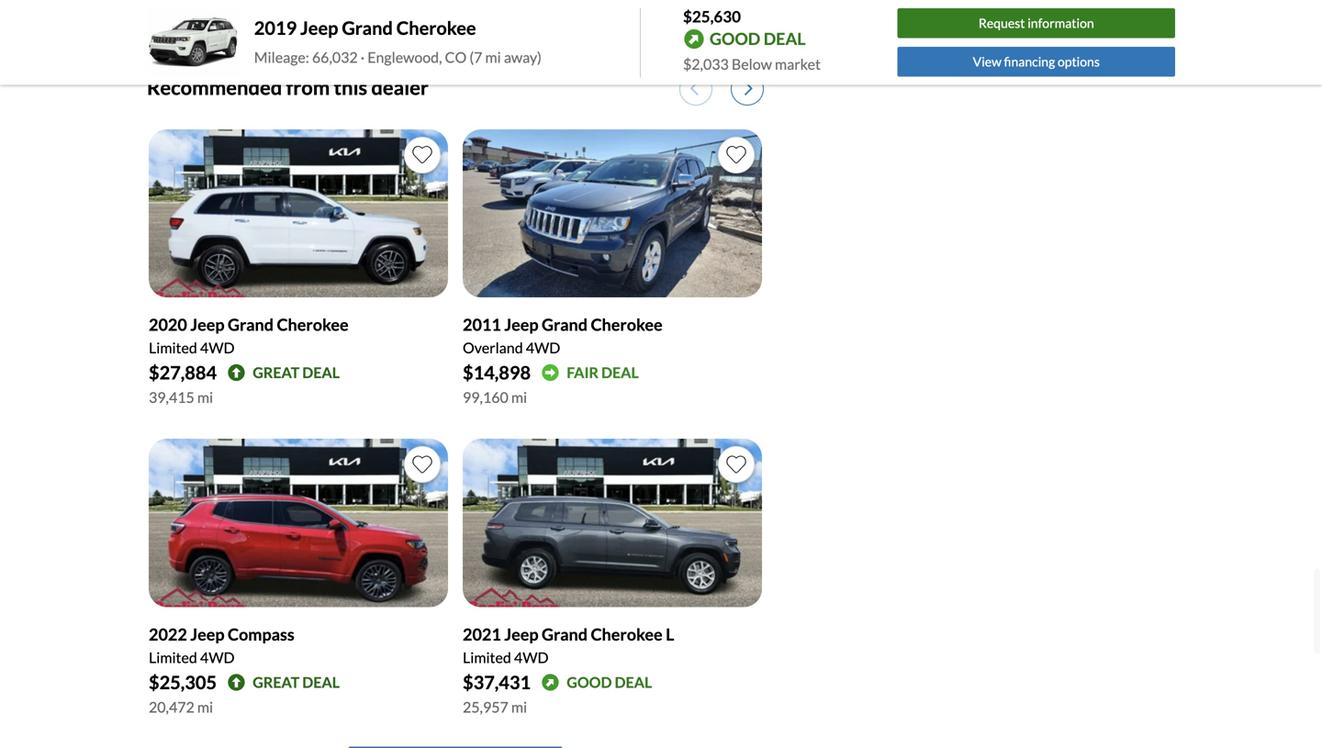 Task type: vqa. For each thing, say whether or not it's contained in the screenshot.
39,415
yes



Task type: locate. For each thing, give the bounding box(es) containing it.
mi down $14,898
[[511, 389, 527, 407]]

39,415
[[149, 389, 195, 407]]

0 vertical spatial great deal
[[253, 364, 340, 382]]

mi inside 2019 jeep grand cherokee mileage: 66,032 · englewood, co (7 mi away)
[[485, 48, 501, 66]]

mi for $37,431
[[511, 698, 527, 716]]

great deal image
[[228, 674, 245, 692]]

grand up great deal image at the left
[[228, 315, 274, 335]]

below
[[732, 55, 772, 73]]

mi down $25,305 on the left of page
[[197, 698, 213, 716]]

l
[[666, 625, 674, 645]]

limited down 2022 on the bottom left of the page
[[149, 649, 197, 667]]

great deal
[[253, 364, 340, 382], [253, 674, 340, 692]]

1 great from the top
[[253, 364, 300, 382]]

grand for 2011
[[542, 315, 588, 335]]

grand inside 2020 jeep grand cherokee limited 4wd
[[228, 315, 274, 335]]

limited down 2021 at left
[[463, 649, 511, 667]]

good deal
[[567, 674, 652, 692]]

grand inside 2019 jeep grand cherokee mileage: 66,032 · englewood, co (7 mi away)
[[342, 17, 393, 39]]

cherokee inside 2021 jeep grand cherokee l limited 4wd
[[591, 625, 663, 645]]

cherokee inside 2011 jeep grand cherokee overland 4wd
[[591, 315, 663, 335]]

cherokee inside 2019 jeep grand cherokee mileage: 66,032 · englewood, co (7 mi away)
[[397, 17, 476, 39]]

limited inside 2022 jeep compass limited 4wd
[[149, 649, 197, 667]]

deal right great deal icon at the left bottom of page
[[302, 674, 340, 692]]

$25,305
[[149, 672, 217, 694]]

this
[[334, 75, 368, 99]]

great
[[253, 364, 300, 382], [253, 674, 300, 692]]

0 vertical spatial great
[[253, 364, 300, 382]]

recommended from this dealer
[[147, 75, 429, 99]]

66,032
[[312, 48, 358, 66]]

1 great deal from the top
[[253, 364, 340, 382]]

4wd up great deal icon at the left bottom of page
[[200, 649, 235, 667]]

deal right good
[[615, 674, 652, 692]]

good
[[567, 674, 612, 692]]

mi down $37,431
[[511, 698, 527, 716]]

4wd inside 2021 jeep grand cherokee l limited 4wd
[[514, 649, 549, 667]]

jeep inside 2020 jeep grand cherokee limited 4wd
[[190, 315, 225, 335]]

away)
[[504, 48, 542, 66]]

view
[[973, 54, 1002, 69]]

jeep for 2019
[[300, 17, 338, 39]]

great right great deal image at the left
[[253, 364, 300, 382]]

grand up good deal image
[[542, 625, 588, 645]]

2 great from the top
[[253, 674, 300, 692]]

4wd
[[200, 339, 235, 357], [526, 339, 561, 357], [200, 649, 235, 667], [514, 649, 549, 667]]

jeep inside 2019 jeep grand cherokee mileage: 66,032 · englewood, co (7 mi away)
[[300, 17, 338, 39]]

4wd up "fair deal" "icon"
[[526, 339, 561, 357]]

grand up ·
[[342, 17, 393, 39]]

good
[[710, 29, 761, 49]]

25,957
[[463, 698, 509, 716]]

deal for $27,884
[[302, 364, 340, 382]]

$14,898
[[463, 362, 531, 384]]

4wd up good deal image
[[514, 649, 549, 667]]

co
[[445, 48, 467, 66]]

jeep up "66,032"
[[300, 17, 338, 39]]

deal for $37,431
[[615, 674, 652, 692]]

mi right the (7
[[485, 48, 501, 66]]

grand up "fair deal" "icon"
[[542, 315, 588, 335]]

1 vertical spatial great
[[253, 674, 300, 692]]

2021
[[463, 625, 501, 645]]

jeep inside 2022 jeep compass limited 4wd
[[190, 625, 225, 645]]

limited down 2020
[[149, 339, 197, 357]]

mi
[[485, 48, 501, 66], [197, 389, 213, 407], [511, 389, 527, 407], [197, 698, 213, 716], [511, 698, 527, 716]]

jeep inside 2011 jeep grand cherokee overland 4wd
[[504, 315, 539, 335]]

grand inside 2011 jeep grand cherokee overland 4wd
[[542, 315, 588, 335]]

4wd up great deal image at the left
[[200, 339, 235, 357]]

cherokee
[[397, 17, 476, 39], [277, 315, 349, 335], [591, 315, 663, 335], [591, 625, 663, 645]]

cherokee for 2011
[[591, 315, 663, 335]]

deal down 2020 jeep grand cherokee limited 4wd
[[302, 364, 340, 382]]

request information button
[[898, 8, 1176, 38]]

2022
[[149, 625, 187, 645]]

jeep right 2021 at left
[[504, 625, 539, 645]]

2019
[[254, 17, 297, 39]]

(7
[[470, 48, 483, 66]]

1 vertical spatial great deal
[[253, 674, 340, 692]]

grand for 2019
[[342, 17, 393, 39]]

limited
[[149, 339, 197, 357], [149, 649, 197, 667], [463, 649, 511, 667]]

jeep
[[300, 17, 338, 39], [190, 315, 225, 335], [504, 315, 539, 335], [190, 625, 225, 645], [504, 625, 539, 645]]

fair
[[567, 364, 599, 382]]

cherokee inside 2020 jeep grand cherokee limited 4wd
[[277, 315, 349, 335]]

grand
[[342, 17, 393, 39], [228, 315, 274, 335], [542, 315, 588, 335], [542, 625, 588, 645]]

grand inside 2021 jeep grand cherokee l limited 4wd
[[542, 625, 588, 645]]

2011 jeep grand cherokee image
[[463, 129, 762, 298]]

jeep inside 2021 jeep grand cherokee l limited 4wd
[[504, 625, 539, 645]]

recommended
[[147, 75, 282, 99]]

jeep up the overland
[[504, 315, 539, 335]]

2020 jeep grand cherokee image
[[149, 129, 448, 298]]

deal right fair
[[602, 364, 639, 382]]

great deal down compass
[[253, 674, 340, 692]]

mileage:
[[254, 48, 309, 66]]

financing
[[1004, 54, 1055, 69]]

$37,431
[[463, 672, 531, 694]]

limited inside 2020 jeep grand cherokee limited 4wd
[[149, 339, 197, 357]]

cherokee for 2019
[[397, 17, 476, 39]]

25,957 mi
[[463, 698, 527, 716]]

mi down the "$27,884"
[[197, 389, 213, 407]]

from
[[286, 75, 330, 99]]

dealer
[[371, 75, 429, 99]]

great deal right great deal image at the left
[[253, 364, 340, 382]]

great for $27,884
[[253, 364, 300, 382]]

request
[[979, 15, 1025, 31]]

great for $25,305
[[253, 674, 300, 692]]

jeep for 2021
[[504, 625, 539, 645]]

2022 jeep compass image
[[149, 439, 448, 608]]

jeep right 2022 on the bottom left of the page
[[190, 625, 225, 645]]

limited inside 2021 jeep grand cherokee l limited 4wd
[[463, 649, 511, 667]]

2020 jeep grand cherokee limited 4wd
[[149, 315, 349, 357]]

great right great deal icon at the left bottom of page
[[253, 674, 300, 692]]

2 great deal from the top
[[253, 674, 340, 692]]

4wd inside 2022 jeep compass limited 4wd
[[200, 649, 235, 667]]

99,160
[[463, 389, 509, 407]]

jeep right 2020
[[190, 315, 225, 335]]

grand for 2021
[[542, 625, 588, 645]]

deal
[[764, 29, 806, 49]]

deal
[[302, 364, 340, 382], [602, 364, 639, 382], [302, 674, 340, 692], [615, 674, 652, 692]]

englewood,
[[368, 48, 442, 66]]

2019 jeep grand cherokee mileage: 66,032 · englewood, co (7 mi away)
[[254, 17, 542, 66]]



Task type: describe. For each thing, give the bounding box(es) containing it.
99,160 mi
[[463, 389, 527, 407]]

20,472
[[149, 698, 195, 716]]

fair deal
[[567, 364, 639, 382]]

$27,884
[[149, 362, 217, 384]]

mi for $14,898
[[511, 389, 527, 407]]

mi for $27,884
[[197, 389, 213, 407]]

jeep for 2011
[[504, 315, 539, 335]]

request information
[[979, 15, 1094, 31]]

2020
[[149, 315, 187, 335]]

$2,033
[[683, 55, 729, 73]]

jeep for 2022
[[190, 625, 225, 645]]

·
[[361, 48, 365, 66]]

deal for $25,305
[[302, 674, 340, 692]]

2021 jeep grand cherokee l image
[[463, 439, 762, 608]]

options
[[1058, 54, 1100, 69]]

39,415 mi
[[149, 389, 213, 407]]

jeep for 2020
[[190, 315, 225, 335]]

great deal for $25,305
[[253, 674, 340, 692]]

good deal
[[710, 29, 806, 49]]

4wd inside 2020 jeep grand cherokee limited 4wd
[[200, 339, 235, 357]]

deal for $14,898
[[602, 364, 639, 382]]

overland
[[463, 339, 523, 357]]

$25,630
[[683, 7, 741, 26]]

view financing options button
[[898, 47, 1176, 77]]

4wd inside 2011 jeep grand cherokee overland 4wd
[[526, 339, 561, 357]]

2011 jeep grand cherokee overland 4wd
[[463, 315, 663, 357]]

view financing options
[[973, 54, 1100, 69]]

information
[[1028, 15, 1094, 31]]

2011
[[463, 315, 501, 335]]

20,472 mi
[[149, 698, 213, 716]]

good deal image
[[542, 674, 560, 692]]

compass
[[228, 625, 295, 645]]

2019 jeep grand cherokee image
[[147, 8, 240, 77]]

scroll left image
[[691, 80, 699, 97]]

fair deal image
[[542, 364, 560, 382]]

2021 jeep grand cherokee l limited 4wd
[[463, 625, 674, 667]]

grand for 2020
[[228, 315, 274, 335]]

cherokee for 2020
[[277, 315, 349, 335]]

2022 jeep compass limited 4wd
[[149, 625, 295, 667]]

cherokee for 2021
[[591, 625, 663, 645]]

$2,033 below market
[[683, 55, 821, 73]]

great deal image
[[228, 364, 245, 382]]

great deal for $27,884
[[253, 364, 340, 382]]

mi for $25,305
[[197, 698, 213, 716]]

market
[[775, 55, 821, 73]]

scroll right image
[[745, 80, 753, 97]]



